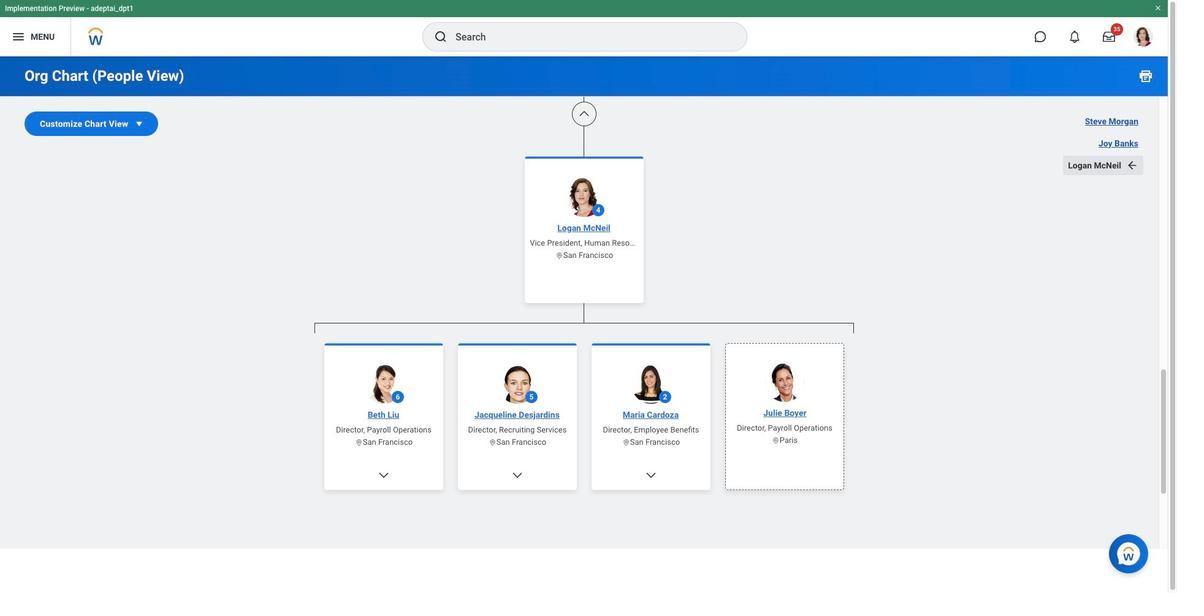Task type: vqa. For each thing, say whether or not it's contained in the screenshot.
topmost 10,
no



Task type: locate. For each thing, give the bounding box(es) containing it.
banner
[[0, 0, 1168, 56]]

location image for 2nd chevron down image from the left
[[622, 439, 630, 447]]

inbox large image
[[1103, 31, 1115, 43]]

main content
[[0, 0, 1168, 593]]

1 horizontal spatial chevron down image
[[645, 470, 657, 482]]

location image
[[555, 252, 563, 260], [488, 439, 496, 447]]

2 chevron down image from the left
[[645, 470, 657, 482]]

justify image
[[11, 29, 26, 44]]

arrow left image
[[1126, 159, 1138, 172]]

chevron down image
[[511, 470, 523, 482], [645, 470, 657, 482]]

0 horizontal spatial chevron down image
[[511, 470, 523, 482]]

2 horizontal spatial location image
[[771, 437, 779, 445]]

0 vertical spatial location image
[[555, 252, 563, 260]]

close environment banner image
[[1154, 4, 1162, 12]]

1 horizontal spatial location image
[[622, 439, 630, 447]]

0 horizontal spatial location image
[[488, 439, 496, 447]]

location image
[[771, 437, 779, 445], [355, 439, 362, 447], [622, 439, 630, 447]]

0 horizontal spatial location image
[[355, 439, 362, 447]]

location image for chevron down icon
[[355, 439, 362, 447]]



Task type: describe. For each thing, give the bounding box(es) containing it.
print org chart image
[[1138, 69, 1153, 83]]

1 horizontal spatial location image
[[555, 252, 563, 260]]

Search Workday  search field
[[455, 23, 722, 50]]

profile logan mcneil image
[[1134, 27, 1153, 49]]

chevron up image
[[578, 108, 590, 120]]

caret down image
[[133, 118, 145, 130]]

search image
[[433, 29, 448, 44]]

notifications large image
[[1069, 31, 1081, 43]]

1 vertical spatial location image
[[488, 439, 496, 447]]

logan mcneil, logan mcneil, 4 direct reports element
[[314, 333, 854, 593]]

1 chevron down image from the left
[[511, 470, 523, 482]]

chevron down image
[[377, 470, 390, 482]]



